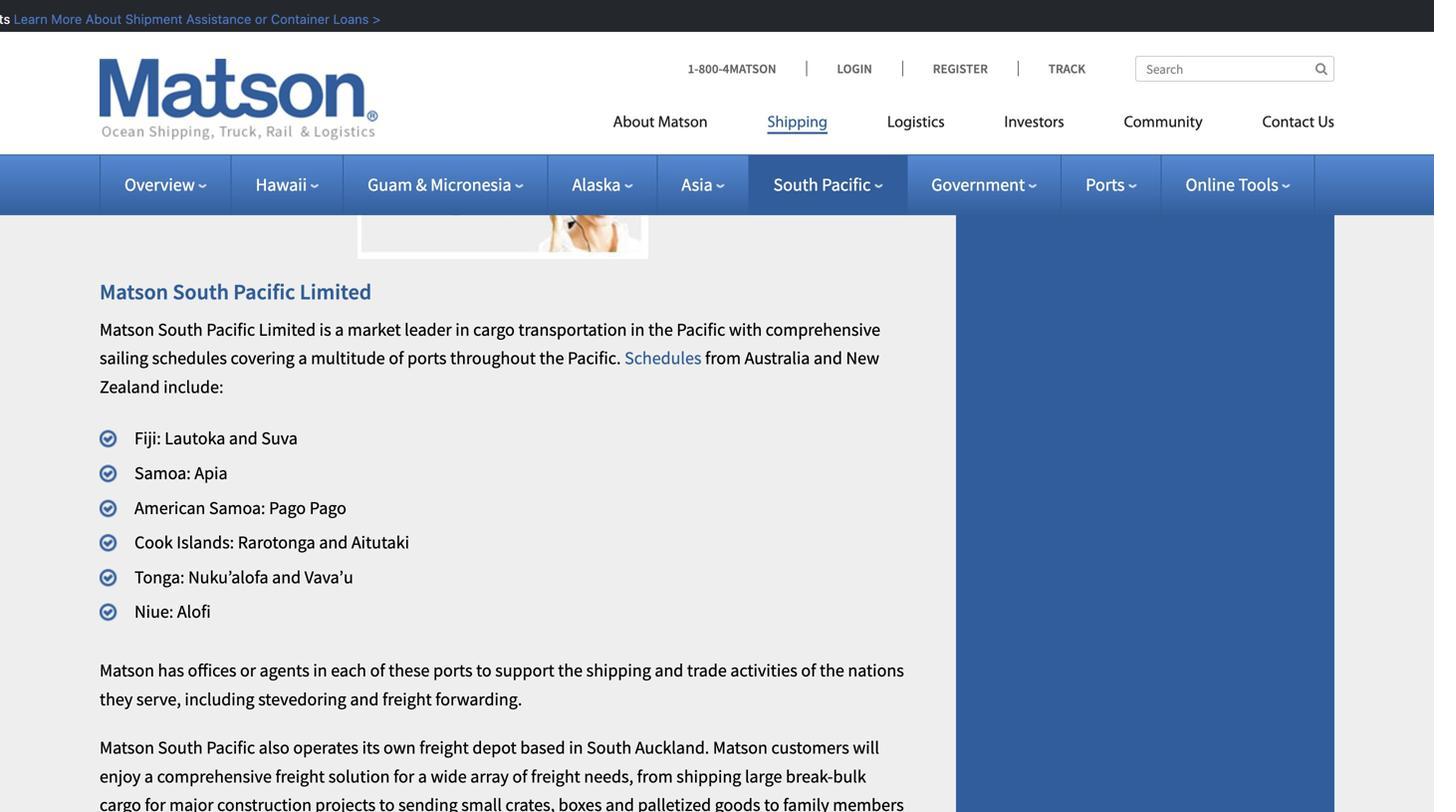 Task type: describe. For each thing, give the bounding box(es) containing it.
ports link
[[1086, 173, 1137, 196]]

2 on from the left
[[741, 18, 760, 41]]

in inside matson has offices or agents in each of these ports to support the shipping and trade activities of the nations they serve, including stevedoring and freight forwarding.
[[313, 659, 327, 682]]

pacific up schedules
[[677, 318, 726, 341]]

transportation inside matson south pacific limited is a market leader in cargo transportation in the pacific with comprehensive sailing schedules covering a multitude of ports throughout the pacific.
[[519, 318, 627, 341]]

stevedoring
[[258, 688, 347, 710]]

alofi
[[177, 601, 211, 623]]

schedules
[[625, 347, 702, 369]]

pacific for matson south pacific limited is a market leader in cargo transportation in the pacific with comprehensive sailing schedules covering a multitude of ports throughout the pacific.
[[206, 318, 255, 341]]

hawaii
[[256, 173, 307, 196]]

goods
[[715, 794, 761, 812]]

south for matson south pacific also operates its own freight depot based in south auckland. matson customers will enjoy a comprehensive freight solution for a wide array of freight needs, from shipping large break-bulk cargo for major construction projects to sending small crates, boxes and palletized goods to family membe
[[158, 736, 203, 759]]

0 vertical spatial that
[[675, 18, 706, 41]]

agents
[[260, 659, 310, 682]]

and left 'trade'
[[655, 659, 684, 682]]

palletized
[[638, 794, 712, 812]]

based
[[520, 736, 566, 759]]

matson inside matson has offices or agents in each of these ports to support the shipping and trade activities of the nations they serve, including stevedoring and freight forwarding.
[[100, 659, 154, 682]]

and down the each
[[350, 688, 379, 710]]

loans
[[328, 11, 364, 26]]

to down container
[[275, 47, 291, 70]]

ports inside matson south pacific limited is a market leader in cargo transportation in the pacific with comprehensive sailing schedules covering a multitude of ports throughout the pacific.
[[407, 347, 447, 369]]

guam & micronesia
[[368, 173, 512, 196]]

login
[[838, 60, 873, 77]]

online tools
[[1186, 173, 1279, 196]]

assistance
[[181, 11, 246, 26]]

aitutaki
[[352, 531, 410, 554]]

1-800-4matson
[[688, 60, 777, 77]]

track link
[[1018, 60, 1086, 77]]

0 horizontal spatial that
[[100, 76, 130, 98]]

contact us link
[[1233, 105, 1335, 146]]

cook islands: rarotonga and aitutaki
[[135, 531, 410, 554]]

has
[[158, 659, 184, 682]]

transportation inside our service is focused on providing reliable, on-time arrivals for these islands that rely on ocean transportation services to support their economies. we are committed to delivering the high level service that is synonymous with matson in the pacific.
[[100, 47, 208, 70]]

about matson
[[613, 115, 708, 131]]

a right the enjoy
[[144, 765, 153, 788]]

0 horizontal spatial samoa:
[[135, 462, 191, 484]]

1 vertical spatial service
[[827, 47, 879, 70]]

schedules
[[152, 347, 227, 369]]

on-
[[428, 18, 453, 41]]

also
[[259, 736, 290, 759]]

apia
[[195, 462, 228, 484]]

wide
[[431, 765, 467, 788]]

fiji: lautoka and suva
[[135, 427, 298, 450]]

american
[[135, 497, 206, 519]]

each
[[331, 659, 367, 682]]

800-
[[699, 60, 723, 77]]

a left 'wide'
[[418, 765, 427, 788]]

rely
[[709, 18, 737, 41]]

offices
[[188, 659, 237, 682]]

learn more about shipment assistance or container loans > link
[[8, 11, 375, 26]]

guam & micronesia link
[[368, 173, 524, 196]]

government
[[932, 173, 1026, 196]]

zealand
[[100, 376, 160, 398]]

in inside matson south pacific also operates its own freight depot based in south auckland. matson customers will enjoy a comprehensive freight solution for a wide array of freight needs, from shipping large break-bulk cargo for major construction projects to sending small crates, boxes and palletized goods to family membe
[[569, 736, 583, 759]]

to down solution
[[379, 794, 395, 812]]

guam
[[368, 173, 413, 196]]

major
[[169, 794, 214, 812]]

american samoa: pago pago
[[135, 497, 347, 519]]

overview
[[125, 173, 195, 196]]

comprehensive inside matson south pacific limited is a market leader in cargo transportation in the pacific with comprehensive sailing schedules covering a multitude of ports throughout the pacific.
[[766, 318, 881, 341]]

including
[[185, 688, 255, 710]]

online tools link
[[1186, 173, 1291, 196]]

bulk
[[834, 765, 867, 788]]

overview link
[[125, 173, 207, 196]]

logistics
[[888, 115, 945, 131]]

reliable,
[[364, 18, 425, 41]]

trade
[[687, 659, 727, 682]]

serve,
[[136, 688, 181, 710]]

the up based
[[558, 659, 583, 682]]

and inside matson south pacific also operates its own freight depot based in south auckland. matson customers will enjoy a comprehensive freight solution for a wide array of freight needs, from shipping large break-bulk cargo for major construction projects to sending small crates, boxes and palletized goods to family membe
[[606, 794, 635, 812]]

matson inside top menu navigation
[[658, 115, 708, 131]]

fiji:
[[135, 427, 161, 450]]

break-
[[786, 765, 834, 788]]

to inside matson has offices or agents in each of these ports to support the shipping and trade activities of the nations they serve, including stevedoring and freight forwarding.
[[476, 659, 492, 682]]

for inside our service is focused on providing reliable, on-time arrivals for these islands that rely on ocean transportation services to support their economies. we are committed to delivering the high level service that is synonymous with matson in the pacific.
[[549, 18, 570, 41]]

ports inside matson has offices or agents in each of these ports to support the shipping and trade activities of the nations they serve, including stevedoring and freight forwarding.
[[433, 659, 473, 682]]

comprehensive inside matson south pacific also operates its own freight depot based in south auckland. matson customers will enjoy a comprehensive freight solution for a wide array of freight needs, from shipping large break-bulk cargo for major construction projects to sending small crates, boxes and palletized goods to family membe
[[157, 765, 272, 788]]

blue matson logo with ocean, shipping, truck, rail and logistics written beneath it. image
[[100, 59, 379, 140]]

and down the rarotonga
[[272, 566, 301, 588]]

matson inside matson south pacific limited is a market leader in cargo transportation in the pacific with comprehensive sailing schedules covering a multitude of ports throughout the pacific.
[[100, 318, 154, 341]]

lautoka
[[165, 427, 225, 450]]

matson south pacific limited
[[100, 278, 372, 305]]

shipping inside matson has offices or agents in each of these ports to support the shipping and trade activities of the nations they serve, including stevedoring and freight forwarding.
[[587, 659, 651, 682]]

investors
[[1005, 115, 1065, 131]]

depot
[[473, 736, 517, 759]]

track
[[1049, 60, 1086, 77]]

shipping link
[[738, 105, 858, 146]]

level
[[788, 47, 823, 70]]

about inside top menu navigation
[[613, 115, 655, 131]]

from inside matson south pacific also operates its own freight depot based in south auckland. matson customers will enjoy a comprehensive freight solution for a wide array of freight needs, from shipping large break-bulk cargo for major construction projects to sending small crates, boxes and palletized goods to family membe
[[637, 765, 673, 788]]

we
[[486, 47, 509, 70]]

south pacific link
[[774, 173, 883, 196]]

1 horizontal spatial samoa:
[[209, 497, 266, 519]]

the up schedules link at the left of page
[[649, 318, 673, 341]]

more
[[46, 11, 77, 26]]

with inside matson south pacific limited is a market leader in cargo transportation in the pacific with comprehensive sailing schedules covering a multitude of ports throughout the pacific.
[[729, 318, 762, 341]]

1 vertical spatial for
[[394, 765, 415, 788]]

in right leader
[[456, 318, 470, 341]]

samoa: apia
[[135, 462, 228, 484]]

south for matson south pacific limited is a market leader in cargo transportation in the pacific with comprehensive sailing schedules covering a multitude of ports throughout the pacific.
[[158, 318, 203, 341]]

synonymous
[[149, 76, 245, 98]]

economies.
[[396, 47, 482, 70]]

2 pago from the left
[[310, 497, 347, 519]]

learn more about shipment assistance or container loans >
[[8, 11, 375, 26]]

these inside our service is focused on providing reliable, on-time arrivals for these islands that rely on ocean transportation services to support their economies. we are committed to delivering the high level service that is synonymous with matson in the pacific.
[[574, 18, 615, 41]]

these inside matson has offices or agents in each of these ports to support the shipping and trade activities of the nations they serve, including stevedoring and freight forwarding.
[[389, 659, 430, 682]]

providing
[[289, 18, 360, 41]]

services
[[212, 47, 272, 70]]

construction
[[217, 794, 312, 812]]

crates,
[[506, 794, 555, 812]]

include:
[[164, 376, 224, 398]]

matson inside our service is focused on providing reliable, on-time arrivals for these islands that rely on ocean transportation services to support their economies. we are committed to delivering the high level service that is synonymous with matson in the pacific.
[[285, 76, 340, 98]]

pacific. inside our service is focused on providing reliable, on-time arrivals for these islands that rely on ocean transportation services to support their economies. we are committed to delivering the high level service that is synonymous with matson in the pacific.
[[390, 76, 443, 98]]

1 on from the left
[[265, 18, 285, 41]]

0 vertical spatial is
[[187, 18, 199, 41]]

1 pago from the left
[[269, 497, 306, 519]]

limited for matson south pacific limited
[[300, 278, 372, 305]]

matson south pacific also operates its own freight depot based in south auckland. matson customers will enjoy a comprehensive freight solution for a wide array of freight needs, from shipping large break-bulk cargo for major construction projects to sending small crates, boxes and palletized goods to family membe
[[100, 736, 904, 812]]



Task type: vqa. For each thing, say whether or not it's contained in the screenshot.
1st TEL:
no



Task type: locate. For each thing, give the bounding box(es) containing it.
the right throughout
[[540, 347, 564, 369]]

0 vertical spatial service
[[131, 18, 184, 41]]

new
[[846, 347, 880, 369]]

1 vertical spatial transportation
[[519, 318, 627, 341]]

time
[[453, 18, 487, 41]]

cargo inside matson south pacific limited is a market leader in cargo transportation in the pacific with comprehensive sailing schedules covering a multitude of ports throughout the pacific.
[[473, 318, 515, 341]]

islands:
[[177, 531, 234, 554]]

1 vertical spatial cargo
[[100, 794, 141, 812]]

&
[[416, 173, 427, 196]]

0 vertical spatial from
[[706, 347, 741, 369]]

or left container
[[250, 11, 262, 26]]

service right level
[[827, 47, 879, 70]]

and up vava'u
[[319, 531, 348, 554]]

the down rely
[[723, 47, 748, 70]]

cargo
[[473, 318, 515, 341], [100, 794, 141, 812]]

2 horizontal spatial is
[[320, 318, 331, 341]]

ports down leader
[[407, 347, 447, 369]]

their
[[357, 47, 393, 70]]

from inside from australia and new zealand include:
[[706, 347, 741, 369]]

to
[[275, 47, 291, 70], [626, 47, 641, 70], [476, 659, 492, 682], [379, 794, 395, 812], [764, 794, 780, 812]]

nuku'alofa
[[188, 566, 269, 588]]

1 vertical spatial about
[[613, 115, 655, 131]]

auckland.
[[635, 736, 710, 759]]

comprehensive up new
[[766, 318, 881, 341]]

niue:
[[135, 601, 174, 623]]

0 horizontal spatial these
[[389, 659, 430, 682]]

shipping left 'trade'
[[587, 659, 651, 682]]

shipping
[[768, 115, 828, 131]]

learn
[[8, 11, 42, 26]]

on right focused
[[265, 18, 285, 41]]

freight up own
[[383, 688, 432, 710]]

of right the each
[[370, 659, 385, 682]]

tonga: nuku'alofa and vava'u
[[135, 566, 353, 588]]

are
[[513, 47, 537, 70]]

1 horizontal spatial these
[[574, 18, 615, 41]]

0 horizontal spatial cargo
[[100, 794, 141, 812]]

throughout
[[450, 347, 536, 369]]

about up "alaska" link
[[613, 115, 655, 131]]

in right based
[[569, 736, 583, 759]]

pacific. down economies.
[[390, 76, 443, 98]]

tools
[[1239, 173, 1279, 196]]

from
[[706, 347, 741, 369], [637, 765, 673, 788]]

container
[[266, 11, 324, 26]]

with inside our service is focused on providing reliable, on-time arrivals for these islands that rely on ocean transportation services to support their economies. we are committed to delivering the high level service that is synonymous with matson in the pacific.
[[248, 76, 282, 98]]

1 horizontal spatial shipping
[[677, 765, 742, 788]]

from up palletized
[[637, 765, 673, 788]]

or right offices
[[240, 659, 256, 682]]

2 vertical spatial for
[[145, 794, 166, 812]]

and inside from australia and new zealand include:
[[814, 347, 843, 369]]

samoa: up american
[[135, 462, 191, 484]]

transportation down shipment at left
[[100, 47, 208, 70]]

vava'u
[[305, 566, 353, 588]]

pacific for matson south pacific limited
[[233, 278, 295, 305]]

activities
[[731, 659, 798, 682]]

None search field
[[1136, 56, 1335, 82]]

1 horizontal spatial about
[[613, 115, 655, 131]]

1 vertical spatial ports
[[433, 659, 473, 682]]

family
[[784, 794, 830, 812]]

shipment
[[120, 11, 177, 26]]

0 horizontal spatial is
[[134, 76, 146, 98]]

freight down based
[[531, 765, 581, 788]]

login link
[[807, 60, 903, 77]]

schedules link
[[625, 347, 702, 369]]

ocean
[[764, 18, 809, 41]]

niue: alofi
[[135, 601, 211, 623]]

south inside matson south pacific limited is a market leader in cargo transportation in the pacific with comprehensive sailing schedules covering a multitude of ports throughout the pacific.
[[158, 318, 203, 341]]

government link
[[932, 173, 1038, 196]]

support inside our service is focused on providing reliable, on-time arrivals for these islands that rely on ocean transportation services to support their economies. we are committed to delivering the high level service that is synonymous with matson in the pacific.
[[295, 47, 354, 70]]

shipping
[[587, 659, 651, 682], [677, 765, 742, 788]]

1 horizontal spatial that
[[675, 18, 706, 41]]

from australia and new zealand include:
[[100, 347, 880, 398]]

support up forwarding.
[[495, 659, 555, 682]]

in up schedules link at the left of page
[[631, 318, 645, 341]]

to down islands at the top left of page
[[626, 47, 641, 70]]

0 horizontal spatial service
[[131, 18, 184, 41]]

1 horizontal spatial comprehensive
[[766, 318, 881, 341]]

pacific left also
[[206, 736, 255, 759]]

0 vertical spatial for
[[549, 18, 570, 41]]

0 vertical spatial shipping
[[587, 659, 651, 682]]

in left the each
[[313, 659, 327, 682]]

1 vertical spatial with
[[729, 318, 762, 341]]

0 vertical spatial transportation
[[100, 47, 208, 70]]

for up committed
[[549, 18, 570, 41]]

high
[[751, 47, 784, 70]]

in down their
[[344, 76, 358, 98]]

1 vertical spatial is
[[134, 76, 146, 98]]

contact us
[[1263, 115, 1335, 131]]

the down their
[[361, 76, 386, 98]]

and down needs,
[[606, 794, 635, 812]]

of inside matson south pacific limited is a market leader in cargo transportation in the pacific with comprehensive sailing schedules covering a multitude of ports throughout the pacific.
[[389, 347, 404, 369]]

leader
[[405, 318, 452, 341]]

0 horizontal spatial with
[[248, 76, 282, 98]]

1 vertical spatial support
[[495, 659, 555, 682]]

cargo up throughout
[[473, 318, 515, 341]]

0 horizontal spatial pacific.
[[390, 76, 443, 98]]

multitude
[[311, 347, 385, 369]]

1 horizontal spatial with
[[729, 318, 762, 341]]

register link
[[903, 60, 1018, 77]]

south pacific
[[774, 173, 871, 196]]

pacific down matson south pacific limited
[[206, 318, 255, 341]]

samoa: down "apia"
[[209, 497, 266, 519]]

is left "synonymous"
[[134, 76, 146, 98]]

0 horizontal spatial pago
[[269, 497, 306, 519]]

search image
[[1316, 62, 1328, 75]]

south for matson south pacific limited
[[173, 278, 229, 305]]

support down providing
[[295, 47, 354, 70]]

our
[[100, 18, 128, 41]]

cargo inside matson south pacific also operates its own freight depot based in south auckland. matson customers will enjoy a comprehensive freight solution for a wide array of freight needs, from shipping large break-bulk cargo for major construction projects to sending small crates, boxes and palletized goods to family membe
[[100, 794, 141, 812]]

0 vertical spatial cargo
[[473, 318, 515, 341]]

is up multitude
[[320, 318, 331, 341]]

investors link
[[975, 105, 1095, 146]]

>
[[367, 11, 375, 26]]

and left suva
[[229, 427, 258, 450]]

committed
[[540, 47, 622, 70]]

0 horizontal spatial on
[[265, 18, 285, 41]]

limited up covering
[[259, 318, 316, 341]]

of up crates,
[[513, 765, 528, 788]]

1 vertical spatial that
[[100, 76, 130, 98]]

they
[[100, 688, 133, 710]]

about right more
[[80, 11, 116, 26]]

0 vertical spatial about
[[80, 11, 116, 26]]

0 vertical spatial limited
[[300, 278, 372, 305]]

service right 'our' on the left top
[[131, 18, 184, 41]]

small
[[462, 794, 502, 812]]

0 horizontal spatial transportation
[[100, 47, 208, 70]]

1 horizontal spatial is
[[187, 18, 199, 41]]

boxes
[[559, 794, 602, 812]]

ports
[[407, 347, 447, 369], [433, 659, 473, 682]]

enjoy
[[100, 765, 141, 788]]

1 horizontal spatial support
[[495, 659, 555, 682]]

rarotonga
[[238, 531, 316, 554]]

needs,
[[584, 765, 634, 788]]

cook
[[135, 531, 173, 554]]

0 horizontal spatial for
[[145, 794, 166, 812]]

transportation up throughout
[[519, 318, 627, 341]]

1 vertical spatial or
[[240, 659, 256, 682]]

for down own
[[394, 765, 415, 788]]

south
[[774, 173, 819, 196], [173, 278, 229, 305], [158, 318, 203, 341], [158, 736, 203, 759], [587, 736, 632, 759]]

1 vertical spatial limited
[[259, 318, 316, 341]]

tonga:
[[135, 566, 185, 588]]

is inside matson south pacific limited is a market leader in cargo transportation in the pacific with comprehensive sailing schedules covering a multitude of ports throughout the pacific.
[[320, 318, 331, 341]]

1 horizontal spatial on
[[741, 18, 760, 41]]

of right the activities
[[802, 659, 816, 682]]

1 horizontal spatial pacific.
[[568, 347, 621, 369]]

pacific inside matson south pacific also operates its own freight depot based in south auckland. matson customers will enjoy a comprehensive freight solution for a wide array of freight needs, from shipping large break-bulk cargo for major construction projects to sending small crates, boxes and palletized goods to family membe
[[206, 736, 255, 759]]

1 vertical spatial these
[[389, 659, 430, 682]]

in inside our service is focused on providing reliable, on-time arrivals for these islands that rely on ocean transportation services to support their economies. we are committed to delivering the high level service that is synonymous with matson in the pacific.
[[344, 76, 358, 98]]

customers
[[772, 736, 850, 759]]

hawaii link
[[256, 173, 319, 196]]

alaska link
[[573, 173, 633, 196]]

suva
[[261, 427, 298, 450]]

of
[[389, 347, 404, 369], [370, 659, 385, 682], [802, 659, 816, 682], [513, 765, 528, 788]]

freight down operates
[[275, 765, 325, 788]]

pacific. left schedules link at the left of page
[[568, 347, 621, 369]]

4matson
[[723, 60, 777, 77]]

1 horizontal spatial cargo
[[473, 318, 515, 341]]

alaska
[[573, 173, 621, 196]]

0 vertical spatial samoa:
[[135, 462, 191, 484]]

own
[[384, 736, 416, 759]]

0 horizontal spatial comprehensive
[[157, 765, 272, 788]]

shipping inside matson south pacific also operates its own freight depot based in south auckland. matson customers will enjoy a comprehensive freight solution for a wide array of freight needs, from shipping large break-bulk cargo for major construction projects to sending small crates, boxes and palletized goods to family membe
[[677, 765, 742, 788]]

0 vertical spatial or
[[250, 11, 262, 26]]

Search search field
[[1136, 56, 1335, 82]]

ports up forwarding.
[[433, 659, 473, 682]]

0 vertical spatial with
[[248, 76, 282, 98]]

nations
[[848, 659, 904, 682]]

pacific down shipping link
[[822, 173, 871, 196]]

0 vertical spatial pacific.
[[390, 76, 443, 98]]

that up delivering
[[675, 18, 706, 41]]

of down market
[[389, 347, 404, 369]]

0 horizontal spatial about
[[80, 11, 116, 26]]

the
[[723, 47, 748, 70], [361, 76, 386, 98], [649, 318, 673, 341], [540, 347, 564, 369], [558, 659, 583, 682], [820, 659, 845, 682]]

2 horizontal spatial for
[[549, 18, 570, 41]]

comprehensive up major
[[157, 765, 272, 788]]

on right rely
[[741, 18, 760, 41]]

for left major
[[145, 794, 166, 812]]

0 vertical spatial support
[[295, 47, 354, 70]]

0 horizontal spatial shipping
[[587, 659, 651, 682]]

with down services at the left top of page
[[248, 76, 282, 98]]

sending
[[399, 794, 458, 812]]

1 vertical spatial pacific.
[[568, 347, 621, 369]]

to up forwarding.
[[476, 659, 492, 682]]

matson has offices or agents in each of these ports to support the shipping and trade activities of the nations they serve, including stevedoring and freight forwarding.
[[100, 659, 904, 710]]

0 horizontal spatial from
[[637, 765, 673, 788]]

0 vertical spatial ports
[[407, 347, 447, 369]]

or inside matson has offices or agents in each of these ports to support the shipping and trade activities of the nations they serve, including stevedoring and freight forwarding.
[[240, 659, 256, 682]]

with up australia
[[729, 318, 762, 341]]

australia
[[745, 347, 810, 369]]

0 vertical spatial comprehensive
[[766, 318, 881, 341]]

and left new
[[814, 347, 843, 369]]

the left nations
[[820, 659, 845, 682]]

pacific up covering
[[233, 278, 295, 305]]

1 vertical spatial comprehensive
[[157, 765, 272, 788]]

0 vertical spatial these
[[574, 18, 615, 41]]

1 horizontal spatial service
[[827, 47, 879, 70]]

0 horizontal spatial support
[[295, 47, 354, 70]]

from left australia
[[706, 347, 741, 369]]

pacific. inside matson south pacific limited is a market leader in cargo transportation in the pacific with comprehensive sailing schedules covering a multitude of ports throughout the pacific.
[[568, 347, 621, 369]]

asia
[[682, 173, 713, 196]]

shipping up goods on the bottom of the page
[[677, 765, 742, 788]]

a right covering
[[298, 347, 307, 369]]

online
[[1186, 173, 1236, 196]]

cargo down the enjoy
[[100, 794, 141, 812]]

covering
[[231, 347, 295, 369]]

1 vertical spatial samoa:
[[209, 497, 266, 519]]

freight up 'wide'
[[420, 736, 469, 759]]

pacific for matson south pacific also operates its own freight depot based in south auckland. matson customers will enjoy a comprehensive freight solution for a wide array of freight needs, from shipping large break-bulk cargo for major construction projects to sending small crates, boxes and palletized goods to family membe
[[206, 736, 255, 759]]

array
[[471, 765, 509, 788]]

top menu navigation
[[613, 105, 1335, 146]]

these right the each
[[389, 659, 430, 682]]

1 horizontal spatial from
[[706, 347, 741, 369]]

freight inside matson has offices or agents in each of these ports to support the shipping and trade activities of the nations they serve, including stevedoring and freight forwarding.
[[383, 688, 432, 710]]

these up committed
[[574, 18, 615, 41]]

1 vertical spatial from
[[637, 765, 673, 788]]

micronesia
[[431, 173, 512, 196]]

limited up market
[[300, 278, 372, 305]]

1 horizontal spatial for
[[394, 765, 415, 788]]

1 horizontal spatial transportation
[[519, 318, 627, 341]]

is left focused
[[187, 18, 199, 41]]

that down 'our' on the left top
[[100, 76, 130, 98]]

2 vertical spatial is
[[320, 318, 331, 341]]

freight
[[383, 688, 432, 710], [420, 736, 469, 759], [275, 765, 325, 788], [531, 765, 581, 788]]

1 vertical spatial shipping
[[677, 765, 742, 788]]

limited for matson south pacific limited is a market leader in cargo transportation in the pacific with comprehensive sailing schedules covering a multitude of ports throughout the pacific.
[[259, 318, 316, 341]]

solution
[[329, 765, 390, 788]]

1 horizontal spatial pago
[[310, 497, 347, 519]]

on
[[265, 18, 285, 41], [741, 18, 760, 41]]

support inside matson has offices or agents in each of these ports to support the shipping and trade activities of the nations they serve, including stevedoring and freight forwarding.
[[495, 659, 555, 682]]

samoa:
[[135, 462, 191, 484], [209, 497, 266, 519]]

of inside matson south pacific also operates its own freight depot based in south auckland. matson customers will enjoy a comprehensive freight solution for a wide array of freight needs, from shipping large break-bulk cargo for major construction projects to sending small crates, boxes and palletized goods to family membe
[[513, 765, 528, 788]]

1-800-4matson link
[[688, 60, 807, 77]]

focused
[[203, 18, 262, 41]]

a up multitude
[[335, 318, 344, 341]]

limited inside matson south pacific limited is a market leader in cargo transportation in the pacific with comprehensive sailing schedules covering a multitude of ports throughout the pacific.
[[259, 318, 316, 341]]

to down large
[[764, 794, 780, 812]]



